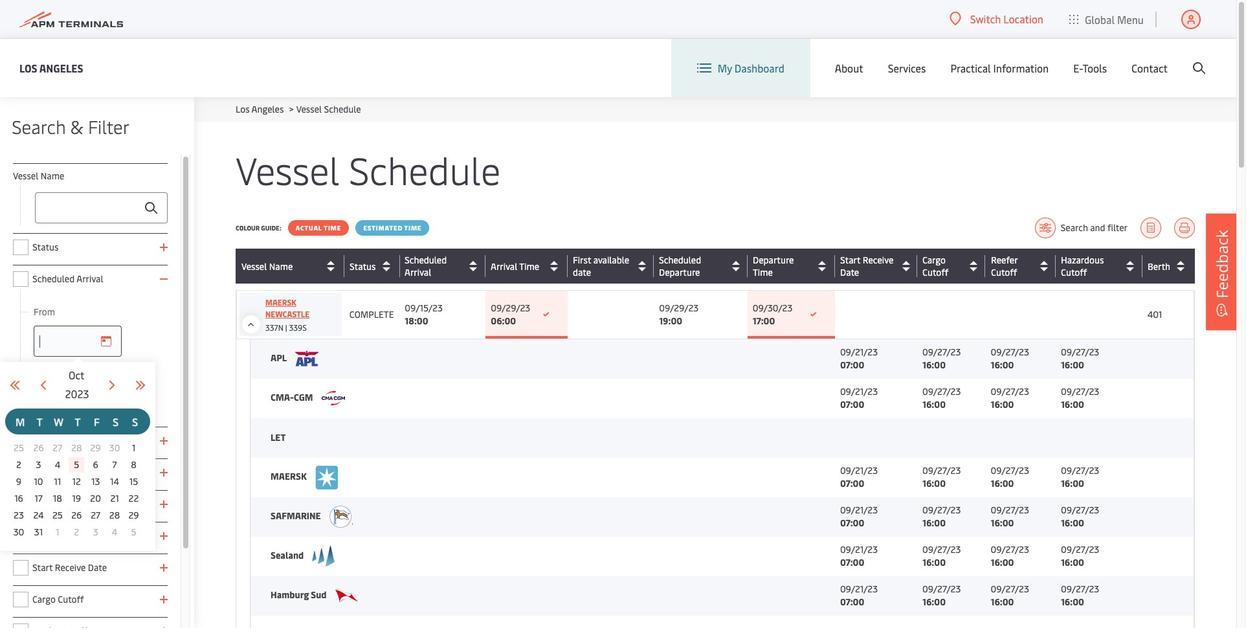 Task type: vqa. For each thing, say whether or not it's contained in the screenshot.


Task type: describe. For each thing, give the bounding box(es) containing it.
07:00 for sealand
[[841, 556, 865, 569]]

to
[[34, 366, 43, 378]]

1 horizontal spatial 27 link
[[88, 508, 103, 523]]

22
[[129, 492, 139, 505]]

1 t from the left
[[37, 415, 43, 429]]

2 s from the left
[[132, 415, 138, 429]]

guide:
[[261, 223, 282, 233]]

11 link
[[50, 474, 65, 490]]

1 vertical spatial 2
[[74, 526, 79, 538]]

0 vertical spatial 26 link
[[31, 440, 46, 456]]

apl
[[271, 352, 289, 364]]

17 link
[[31, 491, 46, 507]]

f
[[94, 415, 100, 429]]

To text field
[[34, 386, 122, 417]]

cgm
[[294, 391, 313, 403]]

actual
[[296, 223, 322, 233]]

339s
[[289, 323, 307, 333]]

first available date button for departure time button for first start receive date 'button' from right
[[573, 254, 651, 279]]

1 vertical spatial 5
[[131, 526, 136, 538]]

date for first start receive date 'button' from right
[[841, 266, 860, 279]]

scheduled departure for scheduled departure button corresponding to departure time button for first start receive date 'button' from right
[[659, 254, 702, 279]]

practical information button
[[951, 39, 1050, 97]]

search and filter
[[1061, 222, 1128, 234]]

my
[[718, 61, 733, 75]]

0 vertical spatial 2
[[16, 459, 21, 471]]

7
[[112, 459, 117, 471]]

15 link
[[126, 474, 142, 490]]

09/21/23 07:00 for cma-cgm
[[841, 385, 878, 411]]

scheduled arrival for scheduled arrival button for "status" 'button' for first available date button corresponding to departure time button for first start receive date 'button' from right
[[405, 254, 447, 279]]

14 link
[[107, 474, 122, 490]]

1 horizontal spatial 5 link
[[126, 525, 142, 540]]

1 vertical spatial 29
[[129, 509, 139, 521]]

2 t from the left
[[75, 415, 81, 429]]

los angeles > vessel schedule
[[236, 103, 361, 115]]

vessel name button for "status" 'button' for first available date button corresponding to departure time button for first start receive date 'button' from right
[[242, 256, 341, 277]]

let
[[271, 431, 286, 444]]

19 link
[[69, 491, 84, 507]]

hazardous cutoff for first start receive date 'button'
[[1062, 254, 1105, 279]]

about button
[[836, 39, 864, 97]]

0 horizontal spatial 2 link
[[11, 457, 27, 473]]

status button for departure time button for first start receive date 'button' first available date button
[[350, 256, 397, 277]]

4 for 4 'link' to the bottom
[[112, 526, 117, 538]]

09/15/23 18:00
[[405, 302, 443, 327]]

09/21/23 for maersk
[[841, 464, 878, 477]]

colour
[[236, 223, 260, 233]]

global menu
[[1086, 12, 1145, 26]]

hazardous cutoff for first start receive date 'button' from right
[[1062, 254, 1105, 279]]

07:00 for maersk
[[841, 477, 865, 490]]

0 horizontal spatial 28
[[71, 442, 82, 454]]

date for departure time button for first start receive date 'button' first available date button
[[573, 266, 592, 279]]

1 vertical spatial schedule
[[349, 144, 501, 195]]

maersk for maersk newcastle 337n | 339s
[[266, 297, 297, 308]]

actual time
[[296, 223, 342, 233]]

09/21/23 for cma-cgm
[[841, 385, 878, 398]]

6 link
[[88, 457, 103, 473]]

0 vertical spatial 29
[[90, 442, 101, 454]]

start receive date for first start receive date 'button' from right
[[841, 254, 894, 279]]

arrival time button for departure time button for first start receive date 'button' first available date button
[[491, 256, 565, 277]]

17:00
[[753, 315, 776, 327]]

safmarine
[[271, 510, 323, 522]]

date for first available date button corresponding to departure time button for first start receive date 'button' from right
[[573, 266, 592, 279]]

09/21/23 for hamburg sud
[[841, 583, 878, 595]]

feedback
[[1212, 230, 1233, 299]]

13 link
[[88, 474, 103, 490]]

17
[[34, 492, 43, 505]]

1 vertical spatial 4 link
[[107, 525, 122, 540]]

11
[[54, 475, 61, 488]]

1 horizontal spatial 2 link
[[69, 525, 84, 540]]

09/29/23 for 06:00
[[491, 302, 531, 314]]

estimated
[[364, 223, 403, 233]]

reefer cutoff button for cargo cutoff button corresponding to first start receive date 'button' from right
[[992, 254, 1053, 279]]

available for departure time button for first start receive date 'button' first available date button
[[594, 254, 630, 266]]

sud
[[311, 589, 327, 601]]

0 vertical spatial 25 link
[[11, 440, 27, 456]]

4 for top 4 'link'
[[55, 459, 60, 471]]

18:00
[[405, 315, 429, 327]]

hamburg sud image
[[335, 589, 359, 603]]

switch location
[[971, 12, 1044, 26]]

reefer for cargo cutoff button corresponding to first start receive date 'button' from right
[[992, 254, 1018, 266]]

09/21/23 for apl
[[841, 346, 878, 358]]

24 link
[[31, 508, 46, 523]]

09/30/23
[[753, 302, 793, 314]]

vessel name button for departure time button for first start receive date 'button' first available date button's "status" 'button'
[[242, 256, 341, 277]]

search for search & filter
[[12, 114, 66, 139]]

e-
[[1074, 61, 1083, 75]]

7 link
[[107, 457, 122, 473]]

complete
[[350, 308, 394, 321]]

from
[[34, 306, 55, 318]]

switch location button
[[950, 12, 1044, 26]]

practical
[[951, 61, 992, 75]]

and
[[1091, 222, 1106, 234]]

scheduled departure button for departure time button for first start receive date 'button' from right
[[659, 254, 745, 279]]

cargo for cargo cutoff button corresponding to first start receive date 'button' from right
[[923, 254, 946, 266]]

23 link
[[11, 508, 27, 523]]

1 vertical spatial 28 link
[[107, 508, 122, 523]]

scheduled departure for scheduled departure button related to departure time button for first start receive date 'button'
[[660, 254, 702, 279]]

1 horizontal spatial 29 link
[[126, 508, 142, 523]]

16 link
[[11, 491, 27, 507]]

e-tools
[[1074, 61, 1108, 75]]

0 vertical spatial 28 link
[[69, 440, 84, 456]]

23
[[14, 509, 24, 521]]

&
[[70, 114, 83, 139]]

26 for topmost 26 link
[[33, 442, 44, 454]]

about
[[836, 61, 864, 75]]

31 link
[[31, 525, 46, 540]]

status button for first available date button corresponding to departure time button for first start receive date 'button' from right
[[350, 256, 397, 277]]

estimated time
[[364, 223, 422, 233]]

hazardous cutoff button for reefer cutoff button associated with cargo cutoff button corresponding to first start receive date 'button'
[[1062, 254, 1140, 279]]

first for departure time button for first start receive date 'button' first available date button
[[573, 254, 592, 266]]

25 for the top 25 link
[[14, 442, 24, 454]]

hamburg sud
[[271, 589, 329, 601]]

berth for cargo cutoff button corresponding to first start receive date 'button'
[[1148, 260, 1171, 272]]

time for estimated time
[[405, 223, 422, 233]]

los for los angeles
[[19, 61, 37, 75]]

first available date for departure time button for first start receive date 'button' first available date button
[[573, 254, 630, 279]]

sealand
[[271, 549, 306, 561]]

18
[[53, 492, 62, 505]]

hamburg
[[271, 589, 309, 601]]

1 horizontal spatial 25 link
[[50, 508, 65, 523]]

cma-
[[271, 391, 294, 403]]

0 vertical spatial schedule
[[324, 103, 361, 115]]

start for first start receive date 'button'
[[841, 254, 861, 266]]

tools
[[1083, 61, 1108, 75]]

reefer cutoff for cargo cutoff button corresponding to first start receive date 'button'
[[991, 254, 1018, 279]]

departure time for departure time button for first start receive date 'button'
[[753, 254, 794, 279]]

practical information
[[951, 61, 1050, 75]]

18 link
[[50, 491, 65, 507]]

services button
[[889, 39, 927, 97]]

0 horizontal spatial 3 link
[[31, 457, 46, 473]]

location
[[1004, 12, 1044, 26]]

1 vertical spatial 27
[[91, 509, 101, 521]]

12
[[72, 475, 81, 488]]

09/21/23 07:00 for safmarine
[[841, 504, 878, 529]]

0 horizontal spatial 30 link
[[11, 525, 27, 540]]

2 start receive date button from the left
[[841, 254, 915, 279]]

my dashboard
[[718, 61, 785, 75]]

1 vertical spatial los angeles link
[[236, 103, 284, 115]]

09/29/23 06:00
[[491, 302, 531, 327]]

contact button
[[1132, 39, 1169, 97]]

dashboard
[[735, 61, 785, 75]]

reefer cutoff button for cargo cutoff button corresponding to first start receive date 'button'
[[991, 254, 1053, 279]]

reefer for cargo cutoff button corresponding to first start receive date 'button'
[[991, 254, 1018, 266]]

1 vertical spatial 1 link
[[50, 525, 65, 540]]

newcastle
[[266, 309, 310, 319]]

20 link
[[88, 491, 103, 507]]

07:00 for cma-cgm
[[841, 398, 865, 411]]

feedback button
[[1207, 214, 1239, 330]]

menu
[[1118, 12, 1145, 26]]

first available date button for departure time button for first start receive date 'button'
[[573, 254, 651, 279]]

colour guide:
[[236, 223, 282, 233]]

401
[[1148, 308, 1163, 321]]

filter
[[88, 114, 129, 139]]

date for first start receive date 'button'
[[841, 266, 860, 279]]

my dashboard button
[[698, 39, 785, 97]]

receive for first start receive date 'button'
[[863, 254, 894, 266]]

09/21/23 for safmarine
[[841, 504, 878, 516]]

global
[[1086, 12, 1116, 26]]

hazardous cutoff button for reefer cutoff button related to cargo cutoff button corresponding to first start receive date 'button' from right
[[1062, 254, 1140, 279]]



Task type: locate. For each thing, give the bounding box(es) containing it.
services
[[889, 61, 927, 75]]

0 horizontal spatial s
[[113, 415, 119, 429]]

30 link up 7
[[107, 440, 122, 456]]

0 horizontal spatial 5
[[74, 459, 79, 471]]

27 link down the w
[[50, 440, 65, 456]]

1 horizontal spatial 26 link
[[69, 508, 84, 523]]

0 vertical spatial 27
[[53, 442, 62, 454]]

los angeles link left ">"
[[236, 103, 284, 115]]

4 up 11
[[55, 459, 60, 471]]

0 vertical spatial angeles
[[39, 61, 83, 75]]

1 right 31 link
[[56, 526, 59, 538]]

0 vertical spatial 5
[[74, 459, 79, 471]]

scheduled arrival for departure time button for first start receive date 'button' first available date button's "status" 'button''s scheduled arrival button
[[405, 254, 447, 279]]

1 berth from the left
[[1148, 260, 1171, 272]]

0 vertical spatial 4
[[55, 459, 60, 471]]

cargo cutoff for cargo cutoff button corresponding to first start receive date 'button' from right
[[923, 254, 949, 279]]

first available date for first available date button corresponding to departure time button for first start receive date 'button' from right
[[573, 254, 630, 279]]

1 vertical spatial 26 link
[[69, 508, 84, 523]]

3
[[36, 459, 41, 471], [93, 526, 98, 538]]

30 link
[[107, 440, 122, 456], [11, 525, 27, 540]]

1 reefer cutoff button from the left
[[991, 254, 1053, 279]]

1 horizontal spatial s
[[132, 415, 138, 429]]

1 hazardous from the left
[[1062, 254, 1105, 266]]

reefer cutoff for cargo cutoff button corresponding to first start receive date 'button' from right
[[992, 254, 1018, 279]]

berth button for hazardous cutoff button associated with reefer cutoff button related to cargo cutoff button corresponding to first start receive date 'button' from right
[[1149, 256, 1192, 277]]

13
[[91, 475, 100, 488]]

2 berth from the left
[[1149, 260, 1171, 272]]

search left "&"
[[12, 114, 66, 139]]

1 horizontal spatial 4
[[112, 526, 117, 538]]

26 down 19 link
[[71, 509, 82, 521]]

6 09/21/23 from the top
[[841, 583, 878, 595]]

maersk
[[266, 297, 297, 308], [271, 470, 309, 482]]

2 reefer cutoff button from the left
[[992, 254, 1053, 279]]

start receive date for first start receive date 'button'
[[841, 254, 894, 279]]

|
[[286, 323, 287, 333]]

departure time for departure time button for first start receive date 'button' from right
[[753, 254, 794, 279]]

1 berth button from the left
[[1148, 256, 1192, 277]]

0 vertical spatial 29 link
[[88, 440, 103, 456]]

3 07:00 from the top
[[841, 477, 865, 490]]

sealand image
[[313, 546, 336, 567]]

1 up 8 on the bottom of the page
[[132, 442, 136, 454]]

angeles for los angeles
[[39, 61, 83, 75]]

berth button for hazardous cutoff button related to reefer cutoff button associated with cargo cutoff button corresponding to first start receive date 'button'
[[1148, 256, 1192, 277]]

cargo cutoff button for first start receive date 'button'
[[923, 254, 983, 279]]

24
[[33, 509, 44, 521]]

4 09/21/23 from the top
[[841, 504, 878, 516]]

1 vertical spatial maersk
[[271, 470, 309, 482]]

None checkbox
[[13, 240, 29, 255], [13, 560, 29, 576], [13, 240, 29, 255], [13, 560, 29, 576]]

scheduled departure button for departure time button for first start receive date 'button'
[[660, 254, 745, 279]]

1 horizontal spatial 3 link
[[88, 525, 103, 540]]

name
[[41, 170, 64, 182], [269, 260, 293, 272], [269, 260, 293, 272]]

19:00
[[660, 315, 683, 327]]

0 horizontal spatial 27 link
[[50, 440, 65, 456]]

0 vertical spatial 5 link
[[69, 457, 84, 473]]

scheduled arrival
[[405, 254, 447, 279], [405, 254, 447, 279], [32, 273, 103, 285]]

0 vertical spatial 1
[[132, 442, 136, 454]]

name for departure time button for first start receive date 'button' first available date button
[[269, 260, 293, 272]]

0 vertical spatial 30
[[109, 442, 120, 454]]

scheduled
[[405, 254, 447, 266], [405, 254, 447, 266], [659, 254, 702, 266], [660, 254, 702, 266], [32, 273, 75, 285], [32, 498, 75, 510]]

1 horizontal spatial 2
[[74, 526, 79, 538]]

26 link up 10
[[31, 440, 46, 456]]

scheduled arrival button for departure time button for first start receive date 'button' first available date button's "status" 'button'
[[405, 254, 483, 279]]

2 link up 9
[[11, 457, 27, 473]]

09/21/23 for sealand
[[841, 543, 878, 556]]

29 up "6"
[[90, 442, 101, 454]]

0 vertical spatial 3 link
[[31, 457, 46, 473]]

angeles up "search & filter" at top left
[[39, 61, 83, 75]]

15
[[129, 475, 138, 488]]

0 horizontal spatial t
[[37, 415, 43, 429]]

2 09/29/23 from the left
[[660, 302, 699, 314]]

1 status button from the left
[[350, 256, 397, 277]]

vessel schedule
[[236, 144, 501, 195]]

5
[[74, 459, 79, 471], [131, 526, 136, 538]]

0 horizontal spatial 4 link
[[50, 457, 65, 473]]

1 vertical spatial 3
[[93, 526, 98, 538]]

1 09/29/23 from the left
[[491, 302, 531, 314]]

337n
[[266, 323, 284, 333]]

1 vertical spatial 28
[[109, 509, 120, 521]]

2 time from the left
[[405, 223, 422, 233]]

1 horizontal spatial 1 link
[[126, 440, 142, 456]]

search left and
[[1061, 222, 1089, 234]]

0 horizontal spatial 26 link
[[31, 440, 46, 456]]

apl image
[[295, 351, 319, 367]]

2 down 19 link
[[74, 526, 79, 538]]

25 link down 18 'link'
[[50, 508, 65, 523]]

16:00
[[923, 359, 946, 371], [991, 359, 1015, 371], [1062, 359, 1085, 371], [923, 398, 946, 411], [991, 398, 1015, 411], [1062, 398, 1085, 411], [923, 477, 946, 490], [991, 477, 1015, 490], [1062, 477, 1085, 490], [923, 517, 946, 529], [991, 517, 1015, 529], [1062, 517, 1085, 529], [923, 556, 946, 569], [991, 556, 1015, 569], [1062, 556, 1085, 569], [923, 596, 946, 608], [991, 596, 1015, 608], [1062, 596, 1085, 608]]

start receive date
[[841, 254, 894, 279], [841, 254, 894, 279], [32, 562, 107, 574]]

None checkbox
[[13, 271, 29, 287], [13, 433, 29, 449], [13, 465, 29, 481], [13, 497, 29, 512], [13, 529, 29, 544], [13, 592, 29, 608], [13, 624, 29, 628], [13, 271, 29, 287], [13, 433, 29, 449], [13, 465, 29, 481], [13, 497, 29, 512], [13, 529, 29, 544], [13, 592, 29, 608], [13, 624, 29, 628]]

07:00 for hamburg sud
[[841, 596, 865, 608]]

29 link up "6"
[[88, 440, 103, 456]]

5 link up 12
[[69, 457, 84, 473]]

first available date button
[[573, 254, 651, 279], [573, 254, 651, 279]]

cma-cgm
[[271, 391, 315, 403]]

4 down "21" link
[[112, 526, 117, 538]]

28 up 12
[[71, 442, 82, 454]]

5 07:00 from the top
[[841, 556, 865, 569]]

status button
[[350, 256, 397, 277], [350, 256, 397, 277]]

cargo
[[923, 254, 946, 266], [923, 254, 946, 266], [32, 593, 56, 606]]

1 vertical spatial 25
[[52, 509, 63, 521]]

3 09/21/23 from the top
[[841, 464, 878, 477]]

2 link
[[11, 457, 27, 473], [69, 525, 84, 540]]

0 horizontal spatial 1
[[56, 526, 59, 538]]

8 link
[[126, 457, 142, 473]]

5 09/21/23 from the top
[[841, 543, 878, 556]]

1 vertical spatial 30 link
[[11, 525, 27, 540]]

time
[[520, 260, 540, 272], [520, 260, 540, 272], [753, 266, 773, 279], [753, 266, 773, 279], [61, 435, 81, 447], [75, 530, 95, 542]]

0 vertical spatial 25
[[14, 442, 24, 454]]

06:00
[[491, 315, 516, 327]]

26 link down 19 link
[[69, 508, 84, 523]]

0 horizontal spatial 28 link
[[69, 440, 84, 456]]

0 vertical spatial search
[[12, 114, 66, 139]]

angeles
[[39, 61, 83, 75], [252, 103, 284, 115]]

09/27/23 16:00
[[923, 346, 962, 371], [991, 346, 1030, 371], [1062, 346, 1100, 371], [923, 385, 962, 411], [991, 385, 1030, 411], [1062, 385, 1100, 411], [923, 464, 962, 490], [991, 464, 1030, 490], [1062, 464, 1100, 490], [923, 504, 962, 529], [991, 504, 1030, 529], [1062, 504, 1100, 529], [923, 543, 962, 569], [991, 543, 1030, 569], [1062, 543, 1100, 569], [923, 583, 962, 608], [991, 583, 1030, 608], [1062, 583, 1100, 608]]

filter
[[1108, 222, 1128, 234]]

time right estimated
[[405, 223, 422, 233]]

los
[[19, 61, 37, 75], [236, 103, 250, 115]]

reefer cutoff
[[991, 254, 1018, 279], [992, 254, 1018, 279]]

maersk left maersk image
[[271, 470, 309, 482]]

09/29/23 up 19:00
[[660, 302, 699, 314]]

9 link
[[11, 474, 27, 490]]

12 link
[[69, 474, 84, 490]]

cargo cutoff button for first start receive date 'button' from right
[[923, 254, 983, 279]]

30 down 23 link
[[13, 526, 24, 538]]

None text field
[[35, 192, 168, 223]]

time for actual time
[[324, 223, 342, 233]]

1 vertical spatial 4
[[112, 526, 117, 538]]

time right actual
[[324, 223, 342, 233]]

search
[[12, 114, 66, 139], [1061, 222, 1089, 234]]

reefer cutoff button
[[991, 254, 1053, 279], [992, 254, 1053, 279]]

search inside search and filter button
[[1061, 222, 1089, 234]]

e-tools button
[[1074, 39, 1108, 97]]

07:00 for apl
[[841, 359, 865, 371]]

29 link down '22' link
[[126, 508, 142, 523]]

2 hazardous from the left
[[1062, 254, 1105, 266]]

10
[[34, 475, 43, 488]]

1 09/21/23 07:00 from the top
[[841, 346, 878, 371]]

0 vertical spatial 1 link
[[126, 440, 142, 456]]

3 link down 20 link
[[88, 525, 103, 540]]

0 horizontal spatial 25 link
[[11, 440, 27, 456]]

0 horizontal spatial 29 link
[[88, 440, 103, 456]]

status for departure time button for first start receive date 'button' first available date button
[[350, 260, 376, 272]]

27 link down 20 link
[[88, 508, 103, 523]]

1 horizontal spatial 09/29/23
[[660, 302, 699, 314]]

0 horizontal spatial 25
[[14, 442, 24, 454]]

5 09/21/23 07:00 from the top
[[841, 543, 878, 569]]

1 horizontal spatial 27
[[91, 509, 101, 521]]

0 vertical spatial 3
[[36, 459, 41, 471]]

26 for the rightmost 26 link
[[71, 509, 82, 521]]

status
[[32, 241, 59, 253], [350, 260, 376, 272], [350, 260, 376, 272]]

maersk newcastle 337n | 339s
[[266, 297, 310, 333]]

2 07:00 from the top
[[841, 398, 865, 411]]

receive
[[863, 254, 894, 266], [863, 254, 894, 266], [55, 562, 86, 574]]

0 vertical spatial los
[[19, 61, 37, 75]]

25 down 'm'
[[14, 442, 24, 454]]

2 reefer cutoff from the left
[[992, 254, 1018, 279]]

2 hazardous cutoff from the left
[[1062, 254, 1105, 279]]

5 up 12
[[74, 459, 79, 471]]

scheduled arrival button for "status" 'button' for first available date button corresponding to departure time button for first start receive date 'button' from right
[[405, 254, 483, 279]]

30 up 7
[[109, 442, 120, 454]]

t left the w
[[37, 415, 43, 429]]

arrival time for first start receive date 'button' from right
[[491, 260, 540, 272]]

search for search and filter
[[1061, 222, 1089, 234]]

1 link right 31 link
[[50, 525, 65, 540]]

2 09/21/23 from the top
[[841, 385, 878, 398]]

0 horizontal spatial 27
[[53, 442, 62, 454]]

10 link
[[31, 474, 46, 490]]

1 horizontal spatial angeles
[[252, 103, 284, 115]]

1 horizontal spatial 29
[[129, 509, 139, 521]]

5 link down '22' link
[[126, 525, 142, 540]]

09/15/23
[[405, 302, 443, 314]]

1 horizontal spatial search
[[1061, 222, 1089, 234]]

los for los angeles > vessel schedule
[[236, 103, 250, 115]]

28 down "21" link
[[109, 509, 120, 521]]

09/21/23 07:00 for maersk
[[841, 464, 878, 490]]

berth
[[1148, 260, 1171, 272], [1149, 260, 1171, 272]]

1 07:00 from the top
[[841, 359, 865, 371]]

1 horizontal spatial 28
[[109, 509, 120, 521]]

1 vertical spatial 30
[[13, 526, 24, 538]]

30
[[109, 442, 120, 454], [13, 526, 24, 538]]

09/21/23 07:00 for hamburg sud
[[841, 583, 878, 608]]

4 07:00 from the top
[[841, 517, 865, 529]]

first available date
[[573, 254, 630, 279], [573, 254, 630, 279], [32, 466, 109, 479]]

From text field
[[34, 326, 122, 357]]

27 down 20 link
[[91, 509, 101, 521]]

1 horizontal spatial time
[[405, 223, 422, 233]]

2 reefer from the left
[[992, 254, 1018, 266]]

cargo cutoff for cargo cutoff button corresponding to first start receive date 'button'
[[923, 254, 949, 279]]

1 horizontal spatial los
[[236, 103, 250, 115]]

28 link up 12
[[69, 440, 84, 456]]

berth button
[[1148, 256, 1192, 277], [1149, 256, 1192, 277]]

1 horizontal spatial 5
[[131, 526, 136, 538]]

0 vertical spatial 4 link
[[50, 457, 65, 473]]

cargo cutoff button
[[923, 254, 983, 279], [923, 254, 983, 279]]

1 time from the left
[[324, 223, 342, 233]]

hazardous cutoff
[[1062, 254, 1105, 279], [1062, 254, 1105, 279]]

1 vertical spatial search
[[1061, 222, 1089, 234]]

angeles for los angeles > vessel schedule
[[252, 103, 284, 115]]

departure time button for first start receive date 'button' from right
[[753, 254, 832, 279]]

first
[[573, 254, 592, 266], [573, 254, 592, 266], [32, 466, 51, 479]]

oct
[[69, 368, 84, 382]]

0 horizontal spatial 4
[[55, 459, 60, 471]]

arrival time button
[[491, 256, 565, 277], [491, 256, 565, 277]]

4 09/21/23 07:00 from the top
[[841, 504, 878, 529]]

1 for the bottom 1 link
[[56, 526, 59, 538]]

1 vertical spatial 3 link
[[88, 525, 103, 540]]

5 down '22' link
[[131, 526, 136, 538]]

name for first available date button corresponding to departure time button for first start receive date 'button' from right
[[269, 260, 293, 272]]

30 link down 23 link
[[11, 525, 27, 540]]

0 vertical spatial 30 link
[[107, 440, 122, 456]]

07:00 for safmarine
[[841, 517, 865, 529]]

29 link
[[88, 440, 103, 456], [126, 508, 142, 523]]

6
[[93, 459, 98, 471]]

0 horizontal spatial 3
[[36, 459, 41, 471]]

16
[[14, 492, 23, 505]]

1 horizontal spatial los angeles link
[[236, 103, 284, 115]]

maersk image
[[315, 465, 339, 490]]

global menu button
[[1057, 0, 1158, 39]]

2 departure time button from the left
[[753, 254, 832, 279]]

2 status button from the left
[[350, 256, 397, 277]]

berth for cargo cutoff button corresponding to first start receive date 'button' from right
[[1149, 260, 1171, 272]]

search & filter
[[12, 114, 129, 139]]

cma cgm image
[[322, 391, 345, 406]]

arrival time
[[491, 260, 540, 272], [491, 260, 540, 272], [32, 435, 81, 447]]

1 s from the left
[[113, 415, 119, 429]]

vessel name for vessel name button related to "status" 'button' for first available date button corresponding to departure time button for first start receive date 'button' from right
[[242, 260, 293, 272]]

6 09/21/23 07:00 from the top
[[841, 583, 878, 608]]

2 hazardous cutoff button from the left
[[1062, 254, 1140, 279]]

vessel name button
[[242, 256, 341, 277], [242, 256, 341, 277]]

0 horizontal spatial 09/29/23
[[491, 302, 531, 314]]

1 horizontal spatial 1
[[132, 442, 136, 454]]

1 09/21/23 from the top
[[841, 346, 878, 358]]

1 hazardous cutoff button from the left
[[1062, 254, 1140, 279]]

1 vertical spatial 2 link
[[69, 525, 84, 540]]

4 link up 11
[[50, 457, 65, 473]]

first for first available date button corresponding to departure time button for first start receive date 'button' from right
[[573, 254, 592, 266]]

arrival time button for first available date button corresponding to departure time button for first start receive date 'button' from right
[[491, 256, 565, 277]]

1 hazardous cutoff from the left
[[1062, 254, 1105, 279]]

switch
[[971, 12, 1002, 26]]

25 link down 'm'
[[11, 440, 27, 456]]

vessel
[[297, 103, 322, 115], [236, 144, 340, 195], [13, 170, 38, 182], [242, 260, 267, 272], [242, 260, 267, 272]]

27 down the w
[[53, 442, 62, 454]]

0 horizontal spatial search
[[12, 114, 66, 139]]

hazardous cutoff button
[[1062, 254, 1140, 279], [1062, 254, 1140, 279]]

14
[[110, 475, 119, 488]]

0 vertical spatial 26
[[33, 442, 44, 454]]

los angeles
[[19, 61, 83, 75]]

0 horizontal spatial 5 link
[[69, 457, 84, 473]]

0 vertical spatial maersk
[[266, 297, 297, 308]]

1 vertical spatial 25 link
[[50, 508, 65, 523]]

0 vertical spatial 2 link
[[11, 457, 27, 473]]

1 horizontal spatial t
[[75, 415, 81, 429]]

0 horizontal spatial time
[[324, 223, 342, 233]]

22 link
[[126, 491, 142, 507]]

29
[[90, 442, 101, 454], [129, 509, 139, 521]]

3 link
[[31, 457, 46, 473], [88, 525, 103, 540]]

4 link down "21" link
[[107, 525, 122, 540]]

09/29/23 up 06:00
[[491, 302, 531, 314]]

26 up 10
[[33, 442, 44, 454]]

3 link up 10
[[31, 457, 46, 473]]

1 for the right 1 link
[[132, 442, 136, 454]]

cargo for cargo cutoff button corresponding to first start receive date 'button'
[[923, 254, 946, 266]]

1 vertical spatial los
[[236, 103, 250, 115]]

3 up 10
[[36, 459, 41, 471]]

1 horizontal spatial 30
[[109, 442, 120, 454]]

21
[[110, 492, 119, 505]]

1 vertical spatial 27 link
[[88, 508, 103, 523]]

25 link
[[11, 440, 27, 456], [50, 508, 65, 523]]

09/30/23 17:00
[[753, 302, 793, 327]]

1 start receive date button from the left
[[841, 254, 915, 279]]

09/21/23 07:00 for apl
[[841, 346, 878, 371]]

1 reefer cutoff from the left
[[991, 254, 1018, 279]]

09/29/23 for 19:00
[[660, 302, 699, 314]]

vessel name for vessel name button associated with departure time button for first start receive date 'button' first available date button's "status" 'button'
[[242, 260, 293, 272]]

safmarine image
[[330, 506, 353, 528]]

maersk inside maersk newcastle 337n | 339s
[[266, 297, 297, 308]]

2 09/21/23 07:00 from the top
[[841, 385, 878, 411]]

1 departure time button from the left
[[753, 254, 832, 279]]

1 horizontal spatial 25
[[52, 509, 63, 521]]

los angeles link up "search & filter" at top left
[[19, 60, 83, 76]]

information
[[994, 61, 1050, 75]]

29 down '22' link
[[129, 509, 139, 521]]

6 07:00 from the top
[[841, 596, 865, 608]]

28 link down "21" link
[[107, 508, 122, 523]]

start for first start receive date 'button' from right
[[841, 254, 861, 266]]

departure time
[[753, 254, 794, 279], [753, 254, 794, 279], [32, 530, 95, 542]]

arrival time for first start receive date 'button'
[[491, 260, 540, 272]]

2 link down 19 link
[[69, 525, 84, 540]]

receive for first start receive date 'button' from right
[[863, 254, 894, 266]]

0 horizontal spatial los
[[19, 61, 37, 75]]

3 09/21/23 07:00 from the top
[[841, 464, 878, 490]]

1 vertical spatial 1
[[56, 526, 59, 538]]

maersk for maersk
[[271, 470, 309, 482]]

departure time button for first start receive date 'button'
[[753, 254, 832, 279]]

0 horizontal spatial angeles
[[39, 61, 83, 75]]

0 horizontal spatial los angeles link
[[19, 60, 83, 76]]

0 horizontal spatial 26
[[33, 442, 44, 454]]

t right the w
[[75, 415, 81, 429]]

angeles inside the los angeles link
[[39, 61, 83, 75]]

0 vertical spatial 27 link
[[50, 440, 65, 456]]

1 reefer from the left
[[991, 254, 1018, 266]]

1 link up 8 on the bottom of the page
[[126, 440, 142, 456]]

status for first available date button corresponding to departure time button for first start receive date 'button' from right
[[350, 260, 376, 272]]

scheduled departure
[[659, 254, 702, 279], [660, 254, 702, 279], [32, 498, 118, 510]]

w
[[54, 415, 63, 429]]

2 berth button from the left
[[1149, 256, 1192, 277]]

25 for 25 link to the right
[[52, 509, 63, 521]]

25 down 18 'link'
[[52, 509, 63, 521]]

available for first available date button corresponding to departure time button for first start receive date 'button' from right
[[594, 254, 630, 266]]

scheduled departure button
[[659, 254, 745, 279], [660, 254, 745, 279]]

1 horizontal spatial 30 link
[[107, 440, 122, 456]]

09/21/23 07:00 for sealand
[[841, 543, 878, 569]]

2 up 9
[[16, 459, 21, 471]]

3 down 20 link
[[93, 526, 98, 538]]

cutoff
[[923, 266, 949, 279], [923, 266, 949, 279], [991, 266, 1018, 279], [992, 266, 1018, 279], [1062, 266, 1088, 279], [1062, 266, 1088, 279], [58, 593, 84, 606]]

0 horizontal spatial 2
[[16, 459, 21, 471]]

1 horizontal spatial 4 link
[[107, 525, 122, 540]]

1 horizontal spatial 28 link
[[107, 508, 122, 523]]

angeles left ">"
[[252, 103, 284, 115]]

start
[[841, 254, 861, 266], [841, 254, 861, 266], [32, 562, 53, 574]]

hazardous for cargo cutoff button corresponding to first start receive date 'button'
[[1062, 254, 1105, 266]]

maersk up the newcastle
[[266, 297, 297, 308]]

hazardous for cargo cutoff button corresponding to first start receive date 'button' from right
[[1062, 254, 1105, 266]]

contact
[[1132, 61, 1169, 75]]

1 vertical spatial 26
[[71, 509, 82, 521]]



